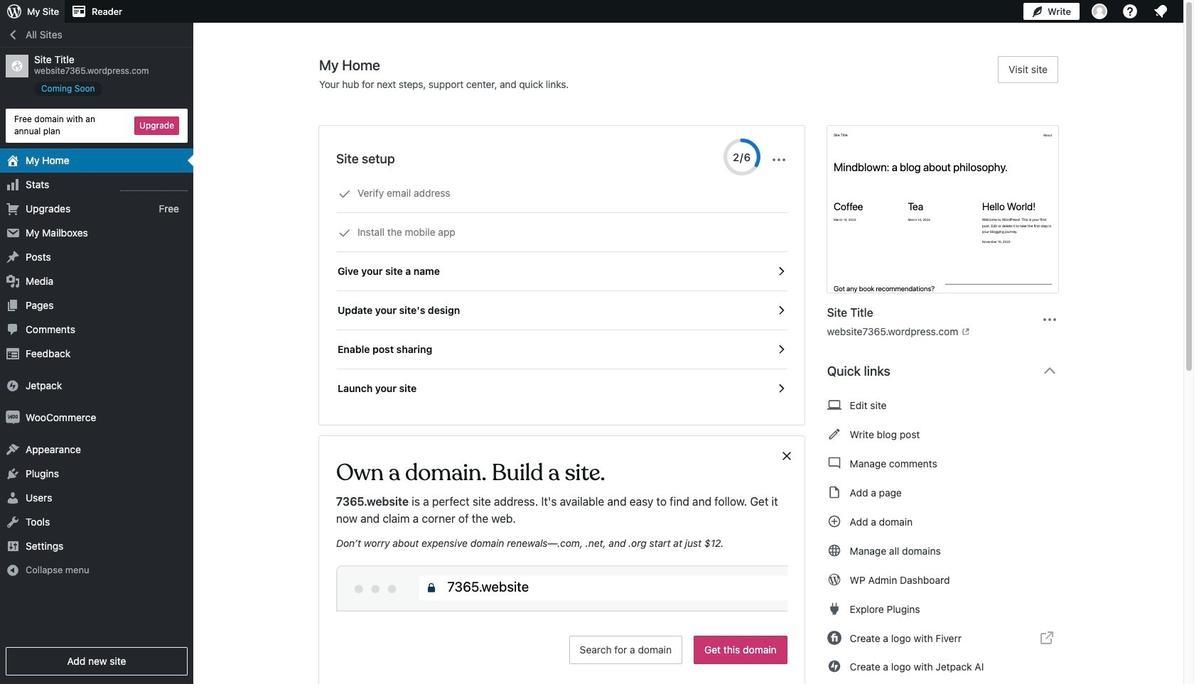 Task type: locate. For each thing, give the bounding box(es) containing it.
progress bar
[[724, 139, 761, 176]]

task enabled image
[[775, 265, 788, 278], [775, 304, 788, 317]]

mode_comment image
[[827, 455, 842, 472]]

1 img image from the top
[[6, 379, 20, 393]]

1 vertical spatial task enabled image
[[775, 304, 788, 317]]

task enabled image
[[775, 343, 788, 356], [775, 383, 788, 395]]

1 vertical spatial task enabled image
[[775, 383, 788, 395]]

main content
[[319, 56, 1070, 685]]

0 vertical spatial img image
[[6, 379, 20, 393]]

1 vertical spatial img image
[[6, 411, 20, 425]]

img image
[[6, 379, 20, 393], [6, 411, 20, 425]]

0 vertical spatial task enabled image
[[775, 265, 788, 278]]

highest hourly views 0 image
[[120, 182, 188, 191]]

0 vertical spatial task enabled image
[[775, 343, 788, 356]]

dismiss domain name promotion image
[[780, 448, 793, 465]]

dismiss settings image
[[770, 151, 788, 169]]



Task type: describe. For each thing, give the bounding box(es) containing it.
more options for site site title image
[[1042, 311, 1059, 328]]

2 task enabled image from the top
[[775, 304, 788, 317]]

edit image
[[827, 426, 842, 443]]

1 task enabled image from the top
[[775, 265, 788, 278]]

task complete image
[[338, 227, 351, 240]]

launchpad checklist element
[[336, 174, 788, 408]]

laptop image
[[827, 397, 842, 414]]

1 task enabled image from the top
[[775, 343, 788, 356]]

2 img image from the top
[[6, 411, 20, 425]]

2 task enabled image from the top
[[775, 383, 788, 395]]

help image
[[1122, 3, 1139, 20]]

my profile image
[[1092, 4, 1108, 19]]

manage your notifications image
[[1153, 3, 1170, 20]]

insert_drive_file image
[[827, 484, 842, 501]]



Task type: vqa. For each thing, say whether or not it's contained in the screenshot.
the middle Task enabled image
yes



